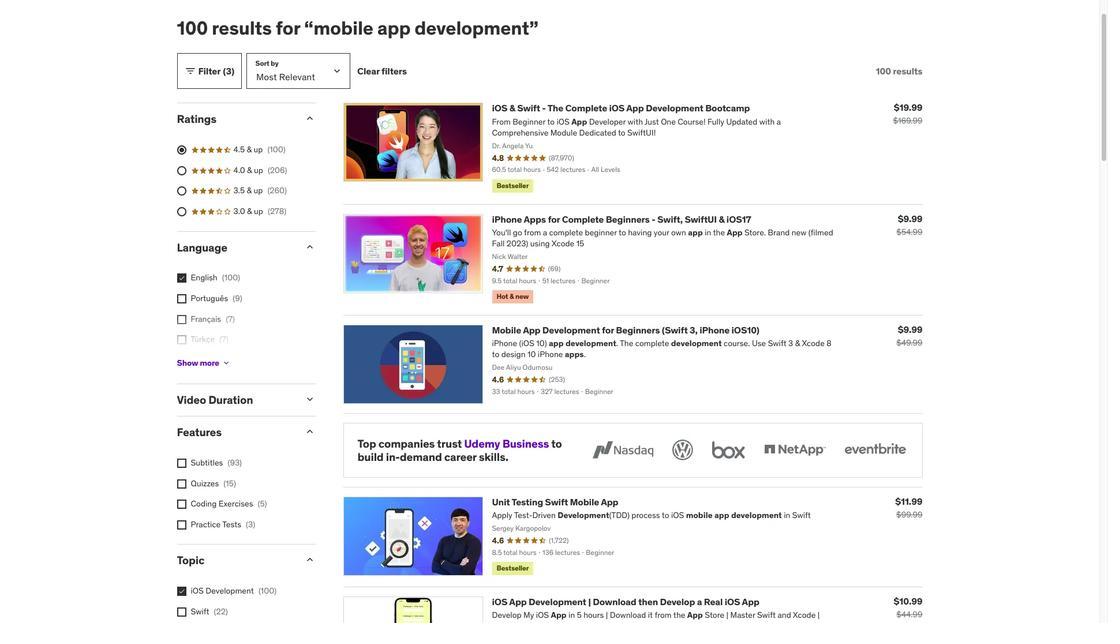 Task type: locate. For each thing, give the bounding box(es) containing it.
& for ios
[[510, 102, 515, 114]]

4 xsmall image from the top
[[177, 336, 186, 345]]

(100) down topic dropdown button
[[259, 586, 277, 596]]

topic button
[[177, 554, 295, 568]]

unit testing swift mobile app link
[[492, 497, 619, 508]]

(93)
[[228, 458, 242, 468]]

& right 3.0
[[247, 206, 252, 216]]

$49.99
[[897, 338, 923, 348]]

beginners for complete
[[606, 213, 650, 225]]

ios development (100)
[[191, 586, 277, 596]]

& right 4.5
[[247, 144, 252, 155]]

coding
[[191, 499, 217, 509]]

(3) right tests
[[246, 519, 255, 530]]

$44.99
[[897, 610, 923, 620]]

xsmall image left türkçe
[[177, 336, 186, 345]]

3.0
[[234, 206, 245, 216]]

small image for video duration
[[304, 394, 316, 406]]

clear
[[357, 65, 380, 77]]

1 vertical spatial iphone
[[700, 324, 730, 336]]

beginners left (swift
[[616, 324, 660, 336]]

english (100)
[[191, 273, 240, 283]]

$9.99 $54.99
[[897, 213, 923, 237]]

iphone left apps at the left top of page
[[492, 213, 522, 225]]

2 vertical spatial (100)
[[259, 586, 277, 596]]

small image
[[304, 241, 316, 253]]

0 vertical spatial (100)
[[268, 144, 286, 155]]

ratings
[[177, 112, 217, 126]]

1 horizontal spatial swift
[[517, 102, 540, 114]]

4.0
[[234, 165, 245, 175]]

& for 3.0
[[247, 206, 252, 216]]

unit
[[492, 497, 510, 508]]

skills.
[[479, 450, 509, 464]]

100 results
[[876, 65, 923, 77]]

up right 4.5
[[254, 144, 263, 155]]

results up $19.99
[[893, 65, 923, 77]]

0 vertical spatial -
[[542, 102, 546, 114]]

xsmall image for subtitles
[[177, 459, 186, 468]]

2 xsmall image from the top
[[177, 294, 186, 304]]

(278)
[[268, 206, 287, 216]]

0 vertical spatial for
[[276, 16, 300, 40]]

1 horizontal spatial 100
[[876, 65, 891, 77]]

100 results status
[[876, 65, 923, 77]]

small image for features
[[304, 426, 316, 438]]

(22)
[[214, 607, 228, 617]]

& for 4.5
[[247, 144, 252, 155]]

xsmall image for português
[[177, 294, 186, 304]]

(swift
[[662, 324, 688, 336]]

|
[[588, 596, 591, 608]]

&
[[510, 102, 515, 114], [247, 144, 252, 155], [247, 165, 252, 175], [247, 186, 252, 196], [247, 206, 252, 216], [719, 213, 725, 225]]

$9.99 up $49.99
[[898, 324, 923, 335]]

1 vertical spatial beginners
[[616, 324, 660, 336]]

up left (278)
[[254, 206, 263, 216]]

(7)
[[226, 314, 235, 324], [219, 334, 228, 345]]

0 vertical spatial beginners
[[606, 213, 650, 225]]

beginners left swift,
[[606, 213, 650, 225]]

& right 4.0
[[247, 165, 252, 175]]

app
[[627, 102, 644, 114], [523, 324, 541, 336], [601, 497, 619, 508], [509, 596, 527, 608], [742, 596, 760, 608]]

0 vertical spatial (3)
[[223, 65, 234, 77]]

1 vertical spatial -
[[652, 213, 656, 225]]

xsmall image for quizzes
[[177, 480, 186, 489]]

(7) for türkçe (7)
[[219, 334, 228, 345]]

swift for mobile
[[545, 497, 568, 508]]

0 vertical spatial complete
[[565, 102, 607, 114]]

for for complete
[[548, 213, 560, 225]]

(7) down (9)
[[226, 314, 235, 324]]

2 vertical spatial swift
[[191, 607, 209, 617]]

xsmall image
[[177, 274, 186, 283], [177, 294, 186, 304], [177, 315, 186, 324], [177, 336, 186, 345]]

complete
[[565, 102, 607, 114], [562, 213, 604, 225]]

download
[[593, 596, 637, 608]]

0 horizontal spatial for
[[276, 16, 300, 40]]

$9.99 up $54.99
[[898, 213, 923, 224]]

0 horizontal spatial iphone
[[492, 213, 522, 225]]

$9.99 $49.99
[[897, 324, 923, 348]]

iphone apps for complete beginners - swift, swiftui & ios17
[[492, 213, 752, 225]]

$9.99
[[898, 213, 923, 224], [898, 324, 923, 335]]

up for 4.0 & up
[[254, 165, 263, 175]]

swiftui
[[685, 213, 717, 225]]

xsmall image left coding
[[177, 500, 186, 509]]

0 vertical spatial swift
[[517, 102, 540, 114]]

swift left the (22)
[[191, 607, 209, 617]]

3.0 & up (278)
[[234, 206, 287, 216]]

1 xsmall image from the top
[[177, 274, 186, 283]]

& right the 3.5
[[247, 186, 252, 196]]

more
[[200, 358, 219, 368]]

1 vertical spatial results
[[893, 65, 923, 77]]

& left the
[[510, 102, 515, 114]]

0 horizontal spatial (3)
[[223, 65, 234, 77]]

swift right testing
[[545, 497, 568, 508]]

xsmall image for swift
[[177, 608, 186, 617]]

eventbrite image
[[842, 437, 908, 463]]

1 vertical spatial for
[[548, 213, 560, 225]]

(100) up (206)
[[268, 144, 286, 155]]

language
[[177, 241, 227, 254]]

ios app development | download then develop a real ios app
[[492, 596, 760, 608]]

(100)
[[268, 144, 286, 155], [222, 273, 240, 283], [259, 586, 277, 596]]

swift left the
[[517, 102, 540, 114]]

practice tests (3)
[[191, 519, 255, 530]]

for for "mobile
[[276, 16, 300, 40]]

xsmall image left swift (22)
[[177, 608, 186, 617]]

tests
[[222, 519, 241, 530]]

results inside status
[[893, 65, 923, 77]]

swift
[[517, 102, 540, 114], [545, 497, 568, 508], [191, 607, 209, 617]]

1 horizontal spatial results
[[893, 65, 923, 77]]

ios
[[492, 102, 508, 114], [609, 102, 625, 114], [191, 586, 204, 596], [492, 596, 508, 608], [725, 596, 741, 608]]

(100) up (9)
[[222, 273, 240, 283]]

xsmall image left quizzes
[[177, 480, 186, 489]]

xsmall image right more at bottom left
[[222, 359, 231, 368]]

(3)
[[223, 65, 234, 77], [246, 519, 255, 530]]

- left the
[[542, 102, 546, 114]]

small image
[[184, 65, 196, 77], [304, 113, 316, 124], [304, 394, 316, 406], [304, 426, 316, 438], [304, 554, 316, 566]]

swift for -
[[517, 102, 540, 114]]

0 vertical spatial (7)
[[226, 314, 235, 324]]

0 horizontal spatial mobile
[[492, 324, 521, 336]]

1 vertical spatial (3)
[[246, 519, 255, 530]]

in-
[[386, 450, 400, 464]]

filter
[[198, 65, 221, 77]]

app
[[377, 16, 411, 40]]

xsmall image left practice
[[177, 521, 186, 530]]

video duration button
[[177, 393, 295, 407]]

xsmall image inside the show more button
[[222, 359, 231, 368]]

ios for ios app development | download then develop a real ios app
[[492, 596, 508, 608]]

100 for 100 results
[[876, 65, 891, 77]]

1 vertical spatial (7)
[[219, 334, 228, 345]]

0 horizontal spatial results
[[212, 16, 272, 40]]

small image for topic
[[304, 554, 316, 566]]

2 horizontal spatial for
[[602, 324, 614, 336]]

1 $9.99 from the top
[[898, 213, 923, 224]]

0 horizontal spatial -
[[542, 102, 546, 114]]

2 horizontal spatial swift
[[545, 497, 568, 508]]

career
[[444, 450, 477, 464]]

1 vertical spatial $9.99
[[898, 324, 923, 335]]

ios for ios development (100)
[[191, 586, 204, 596]]

& for 3.5
[[247, 186, 252, 196]]

- left swift,
[[652, 213, 656, 225]]

100 inside status
[[876, 65, 891, 77]]

results for 100 results for "mobile app development"
[[212, 16, 272, 40]]

clear filters button
[[357, 53, 407, 89]]

iphone
[[492, 213, 522, 225], [700, 324, 730, 336]]

nasdaq image
[[590, 437, 656, 463]]

for
[[276, 16, 300, 40], [548, 213, 560, 225], [602, 324, 614, 336]]

1 horizontal spatial (3)
[[246, 519, 255, 530]]

1 horizontal spatial -
[[652, 213, 656, 225]]

clear filters
[[357, 65, 407, 77]]

0 vertical spatial 100
[[177, 16, 208, 40]]

development
[[646, 102, 704, 114], [543, 324, 600, 336], [206, 586, 254, 596], [529, 596, 586, 608]]

results
[[212, 16, 272, 40], [893, 65, 923, 77]]

2 vertical spatial for
[[602, 324, 614, 336]]

türkçe
[[191, 334, 215, 345]]

0 vertical spatial mobile
[[492, 324, 521, 336]]

xsmall image left français
[[177, 315, 186, 324]]

complete right apps at the left top of page
[[562, 213, 604, 225]]

français (7)
[[191, 314, 235, 324]]

$19.99
[[894, 102, 923, 113]]

up left (260)
[[254, 186, 263, 196]]

$99.99
[[897, 510, 923, 520]]

build
[[358, 450, 384, 464]]

xsmall image left "subtitles"
[[177, 459, 186, 468]]

0 horizontal spatial 100
[[177, 16, 208, 40]]

3 xsmall image from the top
[[177, 315, 186, 324]]

1 horizontal spatial for
[[548, 213, 560, 225]]

results up filter (3)
[[212, 16, 272, 40]]

xsmall image for coding
[[177, 500, 186, 509]]

topic
[[177, 554, 204, 568]]

1 vertical spatial 100
[[876, 65, 891, 77]]

1 vertical spatial mobile
[[570, 497, 599, 508]]

ios & swift - the complete ios app development bootcamp link
[[492, 102, 750, 114]]

4.5 & up (100)
[[234, 144, 286, 155]]

up
[[254, 144, 263, 155], [254, 165, 263, 175], [254, 186, 263, 196], [254, 206, 263, 216]]

complete right the
[[565, 102, 607, 114]]

3,
[[690, 324, 698, 336]]

subtitles (93)
[[191, 458, 242, 468]]

$9.99 inside $9.99 $49.99
[[898, 324, 923, 335]]

(206)
[[268, 165, 287, 175]]

português
[[191, 293, 228, 304]]

(7) for français (7)
[[226, 314, 235, 324]]

real
[[704, 596, 723, 608]]

show more
[[177, 358, 219, 368]]

exercises
[[219, 499, 253, 509]]

$54.99
[[897, 227, 923, 237]]

xsmall image for français
[[177, 315, 186, 324]]

0 vertical spatial results
[[212, 16, 272, 40]]

$9.99 for iphone apps for complete beginners - swift, swiftui & ios17
[[898, 213, 923, 224]]

2 $9.99 from the top
[[898, 324, 923, 335]]

100 for 100 results for "mobile app development"
[[177, 16, 208, 40]]

(3) right filter
[[223, 65, 234, 77]]

(7) right türkçe
[[219, 334, 228, 345]]

iphone right 3,
[[700, 324, 730, 336]]

xsmall image down topic
[[177, 587, 186, 596]]

1 vertical spatial swift
[[545, 497, 568, 508]]

$9.99 inside $9.99 $54.99
[[898, 213, 923, 224]]

coding exercises (5)
[[191, 499, 267, 509]]

up for 3.5 & up
[[254, 186, 263, 196]]

xsmall image left english in the top left of the page
[[177, 274, 186, 283]]

box image
[[709, 437, 748, 463]]

xsmall image
[[222, 359, 231, 368], [177, 459, 186, 468], [177, 480, 186, 489], [177, 500, 186, 509], [177, 521, 186, 530], [177, 587, 186, 596], [177, 608, 186, 617]]

0 vertical spatial $9.99
[[898, 213, 923, 224]]

up left (206)
[[254, 165, 263, 175]]

xsmall image left "português" in the top left of the page
[[177, 294, 186, 304]]

quizzes
[[191, 478, 219, 489]]



Task type: describe. For each thing, give the bounding box(es) containing it.
top companies trust udemy business
[[358, 437, 549, 451]]

bootcamp
[[706, 102, 750, 114]]

volkswagen image
[[670, 437, 695, 463]]

business
[[503, 437, 549, 451]]

to build in-demand career skills.
[[358, 437, 562, 464]]

$10.99 $44.99
[[894, 596, 923, 620]]

(260)
[[268, 186, 287, 196]]

develop
[[660, 596, 695, 608]]

ios10)
[[732, 324, 760, 336]]

1 vertical spatial (100)
[[222, 273, 240, 283]]

4.0 & up (206)
[[234, 165, 287, 175]]

video duration
[[177, 393, 253, 407]]

mobile app development for beginners (swift 3, iphone ios10)
[[492, 324, 760, 336]]

$11.99 $99.99
[[896, 496, 923, 520]]

3.5 & up (260)
[[234, 186, 287, 196]]

development"
[[415, 16, 539, 40]]

& for 4.0
[[247, 165, 252, 175]]

companies
[[379, 437, 435, 451]]

iphone apps for complete beginners - swift, swiftui & ios17 link
[[492, 213, 752, 225]]

ratings button
[[177, 112, 295, 126]]

türkçe (7)
[[191, 334, 228, 345]]

(5)
[[258, 499, 267, 509]]

a
[[697, 596, 702, 608]]

duration
[[209, 393, 253, 407]]

swift (22)
[[191, 607, 228, 617]]

filters
[[382, 65, 407, 77]]

features button
[[177, 426, 295, 439]]

mobile app development for beginners (swift 3, iphone ios10) link
[[492, 324, 760, 336]]

practice
[[191, 519, 221, 530]]

up for 3.0 & up
[[254, 206, 263, 216]]

3.5
[[234, 186, 245, 196]]

xsmall image for practice
[[177, 521, 186, 530]]

(9)
[[233, 293, 242, 304]]

unit testing swift mobile app
[[492, 497, 619, 508]]

apps
[[524, 213, 546, 225]]

português (9)
[[191, 293, 242, 304]]

1 vertical spatial complete
[[562, 213, 604, 225]]

$169.99
[[893, 116, 923, 126]]

swift,
[[658, 213, 683, 225]]

small image for ratings
[[304, 113, 316, 124]]

한국어
[[191, 355, 212, 365]]

video
[[177, 393, 206, 407]]

xsmall image for türkçe
[[177, 336, 186, 345]]

udemy
[[464, 437, 500, 451]]

show
[[177, 358, 198, 368]]

show more button
[[177, 352, 231, 375]]

testing
[[512, 497, 543, 508]]

udemy business link
[[464, 437, 549, 451]]

to
[[552, 437, 562, 451]]

ios & swift - the complete ios app development bootcamp
[[492, 102, 750, 114]]

français
[[191, 314, 221, 324]]

1 horizontal spatial iphone
[[700, 324, 730, 336]]

trust
[[437, 437, 462, 451]]

$9.99 for mobile app development for beginners (swift 3, iphone ios10)
[[898, 324, 923, 335]]

0 vertical spatial iphone
[[492, 213, 522, 225]]

xsmall image for english
[[177, 274, 186, 283]]

netapp image
[[762, 437, 828, 463]]

(15)
[[224, 478, 236, 489]]

top
[[358, 437, 376, 451]]

0 horizontal spatial swift
[[191, 607, 209, 617]]

"mobile
[[304, 16, 373, 40]]

& left ios17
[[719, 213, 725, 225]]

subtitles
[[191, 458, 223, 468]]

xsmall image for ios
[[177, 587, 186, 596]]

quizzes (15)
[[191, 478, 236, 489]]

ios17
[[727, 213, 752, 225]]

filter (3)
[[198, 65, 234, 77]]

english
[[191, 273, 217, 283]]

language button
[[177, 241, 295, 254]]

beginners for for
[[616, 324, 660, 336]]

features
[[177, 426, 222, 439]]

100 results for "mobile app development"
[[177, 16, 539, 40]]

1 horizontal spatial mobile
[[570, 497, 599, 508]]

$11.99
[[896, 496, 923, 508]]

results for 100 results
[[893, 65, 923, 77]]

$10.99
[[894, 596, 923, 607]]

demand
[[400, 450, 442, 464]]

ios for ios & swift - the complete ios app development bootcamp
[[492, 102, 508, 114]]

the
[[548, 102, 564, 114]]

$19.99 $169.99
[[893, 102, 923, 126]]

up for 4.5 & up
[[254, 144, 263, 155]]

4.5
[[234, 144, 245, 155]]



Task type: vqa. For each thing, say whether or not it's contained in the screenshot.


